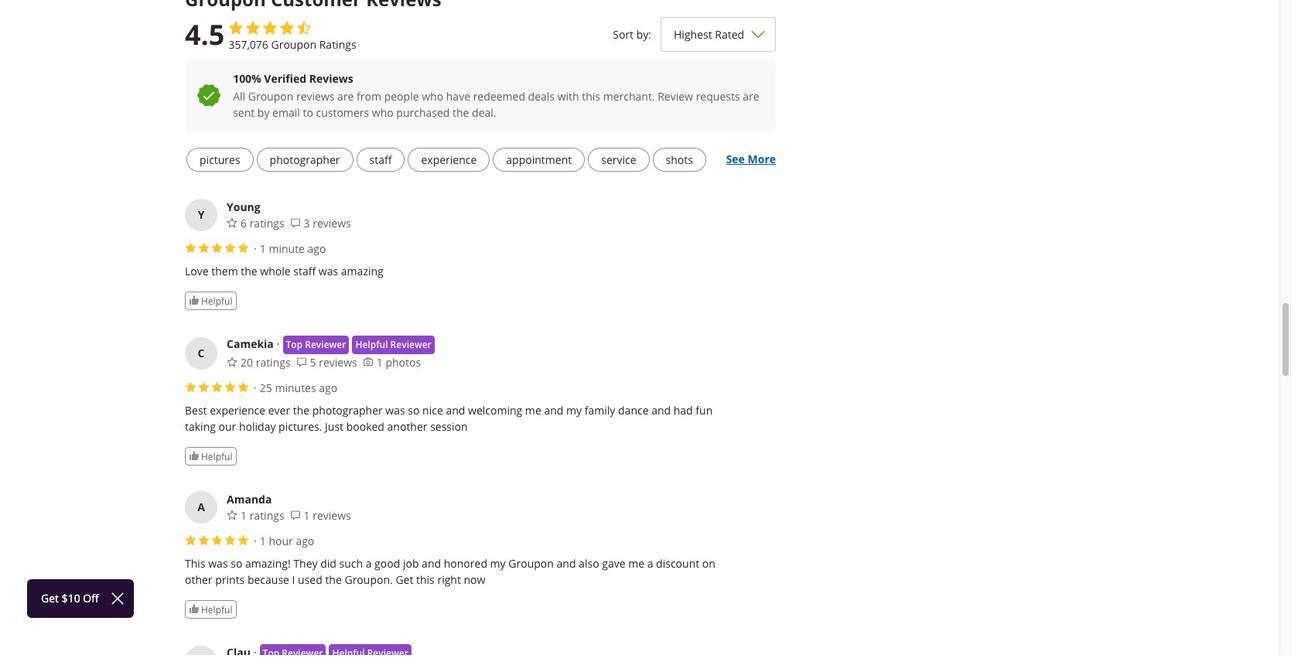 Task type: locate. For each thing, give the bounding box(es) containing it.
and
[[446, 403, 465, 418], [544, 403, 564, 418], [652, 403, 671, 418], [422, 556, 441, 571], [557, 556, 576, 571]]

so
[[408, 403, 420, 418], [231, 556, 243, 571]]

this right get
[[416, 573, 435, 587]]

2 vertical spatial helpful
[[201, 604, 233, 616]]

helpful reviewer button
[[352, 336, 435, 354]]

1 horizontal spatial who
[[422, 89, 444, 104]]

ago for 1 hour ago
[[296, 534, 314, 549]]

100%
[[233, 71, 261, 86]]

3
[[304, 216, 310, 231]]

2 vertical spatial ratings
[[250, 508, 285, 523]]

was for staff
[[319, 264, 338, 279]]

a
[[366, 556, 372, 571], [648, 556, 654, 571]]

ago down 5 reviews
[[319, 381, 338, 395]]

from
[[357, 89, 382, 104]]

1 horizontal spatial so
[[408, 403, 420, 418]]

1 vertical spatial so
[[231, 556, 243, 571]]

0 vertical spatial ago
[[308, 241, 326, 256]]

and left had
[[652, 403, 671, 418]]

groupon left also
[[509, 556, 554, 571]]

reviews right 1 reviews icon
[[313, 508, 351, 523]]

other
[[185, 573, 213, 587]]

20 ratings image
[[227, 357, 238, 368]]

1 vertical spatial photographer
[[313, 403, 383, 418]]

staff
[[370, 152, 392, 167], [294, 264, 316, 279]]

a
[[197, 500, 205, 515]]

top
[[286, 338, 303, 351]]

sort by:
[[613, 27, 652, 42]]

photos
[[386, 355, 421, 370]]

1 horizontal spatial this
[[582, 89, 601, 104]]

2 are from the left
[[743, 89, 760, 104]]

whole
[[260, 264, 291, 279]]

reviewer up photos
[[391, 338, 432, 351]]

so up another
[[408, 403, 420, 418]]

ratings right 6
[[250, 216, 285, 231]]

helpful down prints
[[201, 604, 233, 616]]

3 helpful button from the top
[[185, 601, 237, 619]]

see more
[[726, 152, 776, 166]]

0 horizontal spatial a
[[366, 556, 372, 571]]

reviews right 3 at top
[[313, 216, 351, 231]]

service
[[602, 152, 637, 167]]

get
[[396, 573, 414, 587]]

3 reviews image
[[290, 217, 301, 228]]

my for and
[[567, 403, 582, 418]]

reviewer up 5 reviews
[[305, 338, 346, 351]]

staff down 1 minute ago at top
[[294, 264, 316, 279]]

helpful button down other
[[185, 601, 237, 619]]

1 vertical spatial helpful button
[[185, 447, 237, 466]]

2 vertical spatial ago
[[296, 534, 314, 549]]

1 horizontal spatial me
[[629, 556, 645, 571]]

0 vertical spatial experience
[[421, 152, 477, 167]]

this
[[582, 89, 601, 104], [416, 573, 435, 587]]

reviewer for top reviewer
[[305, 338, 346, 351]]

service radio
[[588, 148, 650, 172]]

the down did
[[325, 573, 342, 587]]

0 vertical spatial so
[[408, 403, 420, 418]]

1 horizontal spatial was
[[319, 264, 338, 279]]

love
[[185, 264, 209, 279]]

helpful
[[201, 295, 233, 307], [201, 450, 233, 463], [201, 604, 233, 616]]

the down have
[[453, 105, 469, 120]]

0 vertical spatial helpful button
[[185, 292, 237, 310]]

experience up our on the left bottom of page
[[210, 403, 266, 418]]

a left discount
[[648, 556, 654, 571]]

they
[[294, 556, 318, 571]]

0 vertical spatial staff
[[370, 152, 392, 167]]

see more button
[[726, 151, 776, 187]]

me right welcoming
[[525, 403, 542, 418]]

0 vertical spatial my
[[567, 403, 582, 418]]

helpful button down "taking" at the bottom left
[[185, 447, 237, 466]]

ratings for 20 ratings
[[256, 355, 291, 370]]

2 vertical spatial helpful button
[[185, 601, 237, 619]]

are up customers
[[338, 89, 354, 104]]

0 horizontal spatial who
[[372, 105, 394, 120]]

1 vertical spatial helpful
[[201, 450, 233, 463]]

2 horizontal spatial was
[[386, 403, 405, 418]]

reviews up to
[[296, 89, 335, 104]]

photographer
[[270, 152, 340, 167], [313, 403, 383, 418]]

reviews
[[296, 89, 335, 104], [313, 216, 351, 231], [319, 355, 357, 370], [313, 508, 351, 523]]

1 vertical spatial ratings
[[256, 355, 291, 370]]

4.5
[[185, 16, 225, 54]]

357,076
[[229, 37, 268, 52]]

was left amazing
[[319, 264, 338, 279]]

appointment radio
[[493, 148, 585, 172]]

1 horizontal spatial experience
[[421, 152, 477, 167]]

0 vertical spatial photographer
[[270, 152, 340, 167]]

who down 'from'
[[372, 105, 394, 120]]

taking
[[185, 419, 216, 434]]

groupon up verified at left
[[271, 37, 317, 52]]

1 vertical spatial ago
[[319, 381, 338, 395]]

a up groupon.
[[366, 556, 372, 571]]

1 right 1 reviews icon
[[304, 508, 310, 523]]

6 ratings image
[[227, 217, 238, 228]]

0 horizontal spatial me
[[525, 403, 542, 418]]

was up another
[[386, 403, 405, 418]]

1 vertical spatial staff
[[294, 264, 316, 279]]

helpful down them
[[201, 295, 233, 307]]

1 left hour
[[260, 534, 266, 549]]

1 horizontal spatial my
[[567, 403, 582, 418]]

ago for 25 minutes ago
[[319, 381, 338, 395]]

this inside 100% verified reviews all groupon reviews are from people who have redeemed deals with this merchant. review requests are sent by email to customers who purchased the deal.
[[582, 89, 601, 104]]

1 horizontal spatial reviewer
[[391, 338, 432, 351]]

was up prints
[[208, 556, 228, 571]]

reviews right 5
[[319, 355, 357, 370]]

0 horizontal spatial this
[[416, 573, 435, 587]]

and up session
[[446, 403, 465, 418]]

photographer up just
[[313, 403, 383, 418]]

0 horizontal spatial experience
[[210, 403, 266, 418]]

1 horizontal spatial staff
[[370, 152, 392, 167]]

job
[[403, 556, 419, 571]]

fun
[[696, 403, 713, 418]]

nice
[[423, 403, 443, 418]]

was
[[319, 264, 338, 279], [386, 403, 405, 418], [208, 556, 228, 571]]

357,076 groupon ratings
[[229, 37, 356, 52]]

1 horizontal spatial are
[[743, 89, 760, 104]]

2 vertical spatial was
[[208, 556, 228, 571]]

groupon inside this was so amazing! they did such a good job and honored my groupon and also gave me a discount on other prints because i used the groupon. get this right now
[[509, 556, 554, 571]]

1 vertical spatial my
[[490, 556, 506, 571]]

ago up they at left
[[296, 534, 314, 549]]

so up prints
[[231, 556, 243, 571]]

option group
[[185, 145, 719, 175]]

1 helpful button from the top
[[185, 292, 237, 310]]

ago down 3 at top
[[308, 241, 326, 256]]

0 horizontal spatial my
[[490, 556, 506, 571]]

ratings
[[250, 216, 285, 231], [256, 355, 291, 370], [250, 508, 285, 523]]

my inside this was so amazing! they did such a good job and honored my groupon and also gave me a discount on other prints because i used the groupon. get this right now
[[490, 556, 506, 571]]

helpful down our on the left bottom of page
[[201, 450, 233, 463]]

1 vertical spatial groupon
[[248, 89, 294, 104]]

3 helpful from the top
[[201, 604, 233, 616]]

0 vertical spatial ratings
[[250, 216, 285, 231]]

0 horizontal spatial so
[[231, 556, 243, 571]]

2 reviewer from the left
[[391, 338, 432, 351]]

reviews for 5 reviews
[[319, 355, 357, 370]]

0 vertical spatial this
[[582, 89, 601, 104]]

my right honored
[[490, 556, 506, 571]]

25 minutes ago
[[260, 381, 338, 395]]

1 vertical spatial experience
[[210, 403, 266, 418]]

hour
[[269, 534, 293, 549]]

1 right 1 ratings "image" at the bottom of the page
[[241, 508, 247, 523]]

1 vertical spatial who
[[372, 105, 394, 120]]

was inside this was so amazing! they did such a good job and honored my groupon and also gave me a discount on other prints because i used the groupon. get this right now
[[208, 556, 228, 571]]

our
[[219, 419, 236, 434]]

0 horizontal spatial are
[[338, 89, 354, 104]]

discount
[[656, 556, 700, 571]]

the up pictures.
[[293, 403, 310, 418]]

experience
[[421, 152, 477, 167], [210, 403, 266, 418]]

1 right 1 photos
[[377, 355, 383, 370]]

are right requests
[[743, 89, 760, 104]]

1 for 1 minute ago
[[260, 241, 266, 256]]

1 reviewer from the left
[[305, 338, 346, 351]]

1 horizontal spatial a
[[648, 556, 654, 571]]

pictures
[[200, 152, 240, 167]]

by:
[[637, 27, 652, 42]]

0 vertical spatial me
[[525, 403, 542, 418]]

1 for 1 hour ago
[[260, 534, 266, 549]]

2 helpful button from the top
[[185, 447, 237, 466]]

reviews for 1 reviews
[[313, 508, 351, 523]]

1 a from the left
[[366, 556, 372, 571]]

who
[[422, 89, 444, 104], [372, 105, 394, 120]]

0 horizontal spatial was
[[208, 556, 228, 571]]

groupon up "by"
[[248, 89, 294, 104]]

helpful for was
[[201, 604, 233, 616]]

1 left minute
[[260, 241, 266, 256]]

minute
[[269, 241, 305, 256]]

me right gave
[[629, 556, 645, 571]]

photographer down to
[[270, 152, 340, 167]]

experience down purchased at top
[[421, 152, 477, 167]]

1 minute ago
[[260, 241, 326, 256]]

amanda
[[227, 492, 272, 507]]

25
[[260, 381, 272, 395]]

1 helpful from the top
[[201, 295, 233, 307]]

groupon inside 100% verified reviews all groupon reviews are from people who have redeemed deals with this merchant. review requests are sent by email to customers who purchased the deal.
[[248, 89, 294, 104]]

0 horizontal spatial reviewer
[[305, 338, 346, 351]]

the inside 100% verified reviews all groupon reviews are from people who have redeemed deals with this merchant. review requests are sent by email to customers who purchased the deal.
[[453, 105, 469, 120]]

my inside "best experience ever the photographer was so nice and welcoming me and my family dance and had fun taking our holiday pictures. just booked another session"
[[567, 403, 582, 418]]

ago for 1 minute ago
[[308, 241, 326, 256]]

by
[[258, 105, 270, 120]]

experience radio
[[408, 148, 490, 172]]

1 photos image
[[363, 357, 374, 368]]

1 vertical spatial was
[[386, 403, 405, 418]]

shots
[[666, 152, 693, 167]]

the
[[453, 105, 469, 120], [241, 264, 257, 279], [293, 403, 310, 418], [325, 573, 342, 587]]

this was so amazing! they did such a good job and honored my groupon and also gave me a discount on other prints because i used the groupon. get this right now
[[185, 556, 716, 587]]

such
[[339, 556, 363, 571]]

2 vertical spatial groupon
[[509, 556, 554, 571]]

was inside "best experience ever the photographer was so nice and welcoming me and my family dance and had fun taking our holiday pictures. just booked another session"
[[386, 403, 405, 418]]

sent
[[233, 105, 255, 120]]

my left family
[[567, 403, 582, 418]]

me
[[525, 403, 542, 418], [629, 556, 645, 571]]

0 vertical spatial was
[[319, 264, 338, 279]]

who up purchased at top
[[422, 89, 444, 104]]

staff down 'from'
[[370, 152, 392, 167]]

honored
[[444, 556, 488, 571]]

right
[[438, 573, 461, 587]]

helpful button down them
[[185, 292, 237, 310]]

ratings down amanda button
[[250, 508, 285, 523]]

1 vertical spatial me
[[629, 556, 645, 571]]

2 helpful from the top
[[201, 450, 233, 463]]

them
[[211, 264, 238, 279]]

1
[[260, 241, 266, 256], [377, 355, 383, 370], [241, 508, 247, 523], [304, 508, 310, 523], [260, 534, 266, 549]]

groupon
[[271, 37, 317, 52], [248, 89, 294, 104], [509, 556, 554, 571]]

reviewer
[[305, 338, 346, 351], [391, 338, 432, 351]]

this right with
[[582, 89, 601, 104]]

top reviewer
[[286, 338, 346, 351]]

ratings right 20
[[256, 355, 291, 370]]

1 for 1 ratings
[[241, 508, 247, 523]]

used
[[298, 573, 323, 587]]

0 vertical spatial helpful
[[201, 295, 233, 307]]

1 vertical spatial this
[[416, 573, 435, 587]]



Task type: describe. For each thing, give the bounding box(es) containing it.
ratings
[[319, 37, 356, 52]]

minutes
[[275, 381, 316, 395]]

amazing
[[341, 264, 384, 279]]

c
[[198, 346, 205, 361]]

1 for 1 photos
[[377, 355, 383, 370]]

5 reviews
[[310, 355, 357, 370]]

ratings for 1 ratings
[[250, 508, 285, 523]]

me inside "best experience ever the photographer was so nice and welcoming me and my family dance and had fun taking our holiday pictures. just booked another session"
[[525, 403, 542, 418]]

deals
[[528, 89, 555, 104]]

me inside this was so amazing! they did such a good job and honored my groupon and also gave me a discount on other prints because i used the groupon. get this right now
[[629, 556, 645, 571]]

had
[[674, 403, 693, 418]]

young button
[[227, 200, 261, 214]]

groupon.
[[345, 573, 393, 587]]

the inside this was so amazing! they did such a good job and honored my groupon and also gave me a discount on other prints because i used the groupon. get this right now
[[325, 573, 342, 587]]

sort
[[613, 27, 634, 42]]

2 a from the left
[[648, 556, 654, 571]]

was for photographer
[[386, 403, 405, 418]]

amanda button
[[227, 492, 272, 507]]

see
[[726, 152, 745, 166]]

option group containing pictures
[[185, 145, 719, 175]]

have
[[446, 89, 471, 104]]

y
[[198, 208, 205, 222]]

the inside "best experience ever the photographer was so nice and welcoming me and my family dance and had fun taking our holiday pictures. just booked another session"
[[293, 403, 310, 418]]

on
[[703, 556, 716, 571]]

photographer radio
[[257, 148, 353, 172]]

0 horizontal spatial staff
[[294, 264, 316, 279]]

dance
[[618, 403, 649, 418]]

1 reviews
[[304, 508, 351, 523]]

this
[[185, 556, 206, 571]]

email
[[273, 105, 300, 120]]

so inside "best experience ever the photographer was so nice and welcoming me and my family dance and had fun taking our holiday pictures. just booked another session"
[[408, 403, 420, 418]]

helpful for experience
[[201, 450, 233, 463]]

1 ratings
[[241, 508, 285, 523]]

5
[[310, 355, 316, 370]]

verified
[[264, 71, 307, 86]]

so inside this was so amazing! they did such a good job and honored my groupon and also gave me a discount on other prints because i used the groupon. get this right now
[[231, 556, 243, 571]]

helpful button for them
[[185, 292, 237, 310]]

reviews inside 100% verified reviews all groupon reviews are from people who have redeemed deals with this merchant. review requests are sent by email to customers who purchased the deal.
[[296, 89, 335, 104]]

0 vertical spatial who
[[422, 89, 444, 104]]

holiday
[[239, 419, 276, 434]]

purchased
[[397, 105, 450, 120]]

ever
[[268, 403, 290, 418]]

shots radio
[[653, 148, 707, 172]]

now
[[464, 573, 486, 587]]

all
[[233, 89, 245, 104]]

6
[[241, 216, 247, 231]]

20
[[241, 355, 253, 370]]

welcoming
[[468, 403, 523, 418]]

also
[[579, 556, 600, 571]]

to
[[303, 105, 313, 120]]

3 reviews
[[304, 216, 351, 231]]

5 reviews image
[[296, 357, 307, 368]]

pictures radio
[[187, 148, 254, 172]]

love them the whole staff was amazing
[[185, 264, 384, 279]]

another
[[387, 419, 428, 434]]

the right them
[[241, 264, 257, 279]]

pictures.
[[279, 419, 322, 434]]

session
[[430, 419, 468, 434]]

20 ratings
[[241, 355, 291, 370]]

1 reviews image
[[290, 510, 301, 521]]

family
[[585, 403, 616, 418]]

merchant.
[[603, 89, 655, 104]]

6 ratings
[[241, 216, 285, 231]]

and left family
[[544, 403, 564, 418]]

prints
[[215, 573, 245, 587]]

100% verified reviews all groupon reviews are from people who have redeemed deals with this merchant. review requests are sent by email to customers who purchased the deal.
[[233, 71, 760, 120]]

experience inside option
[[421, 152, 477, 167]]

top reviewer button
[[283, 336, 349, 354]]

just
[[325, 419, 344, 434]]

deal.
[[472, 105, 497, 120]]

and right job
[[422, 556, 441, 571]]

amazing!
[[245, 556, 291, 571]]

ratings for 6 ratings
[[250, 216, 285, 231]]

helpful button for was
[[185, 601, 237, 619]]

review
[[658, 89, 693, 104]]

appointment
[[506, 152, 572, 167]]

1 hour ago
[[260, 534, 314, 549]]

this inside this was so amazing! they did such a good job and honored my groupon and also gave me a discount on other prints because i used the groupon. get this right now
[[416, 573, 435, 587]]

experience inside "best experience ever the photographer was so nice and welcoming me and my family dance and had fun taking our holiday pictures. just booked another session"
[[210, 403, 266, 418]]

1 for 1 reviews
[[304, 508, 310, 523]]

camekia button
[[227, 337, 274, 351]]

did
[[321, 556, 337, 571]]

best experience ever the photographer was so nice and welcoming me and my family dance and had fun taking our holiday pictures. just booked another session
[[185, 403, 713, 434]]

0 vertical spatial groupon
[[271, 37, 317, 52]]

best
[[185, 403, 207, 418]]

staff inside option
[[370, 152, 392, 167]]

helpful reviewer
[[356, 338, 432, 351]]

young
[[227, 200, 261, 214]]

reviews
[[309, 71, 354, 86]]

reviews for 3 reviews
[[313, 216, 351, 231]]

i
[[292, 573, 295, 587]]

with
[[558, 89, 579, 104]]

1 ratings image
[[227, 510, 238, 521]]

helpful for them
[[201, 295, 233, 307]]

my for honored
[[490, 556, 506, 571]]

staff radio
[[356, 148, 405, 172]]

camekia
[[227, 337, 274, 351]]

redeemed
[[473, 89, 526, 104]]

helpful
[[356, 338, 388, 351]]

people
[[384, 89, 419, 104]]

gave
[[602, 556, 626, 571]]

helpful button for experience
[[185, 447, 237, 466]]

and left also
[[557, 556, 576, 571]]

1 are from the left
[[338, 89, 354, 104]]

booked
[[346, 419, 385, 434]]

customers
[[316, 105, 369, 120]]

photographer inside option
[[270, 152, 340, 167]]

more
[[748, 152, 776, 166]]

reviewer for helpful reviewer
[[391, 338, 432, 351]]

photographer inside "best experience ever the photographer was so nice and welcoming me and my family dance and had fun taking our holiday pictures. just booked another session"
[[313, 403, 383, 418]]



Task type: vqa. For each thing, say whether or not it's contained in the screenshot.
redeemed
yes



